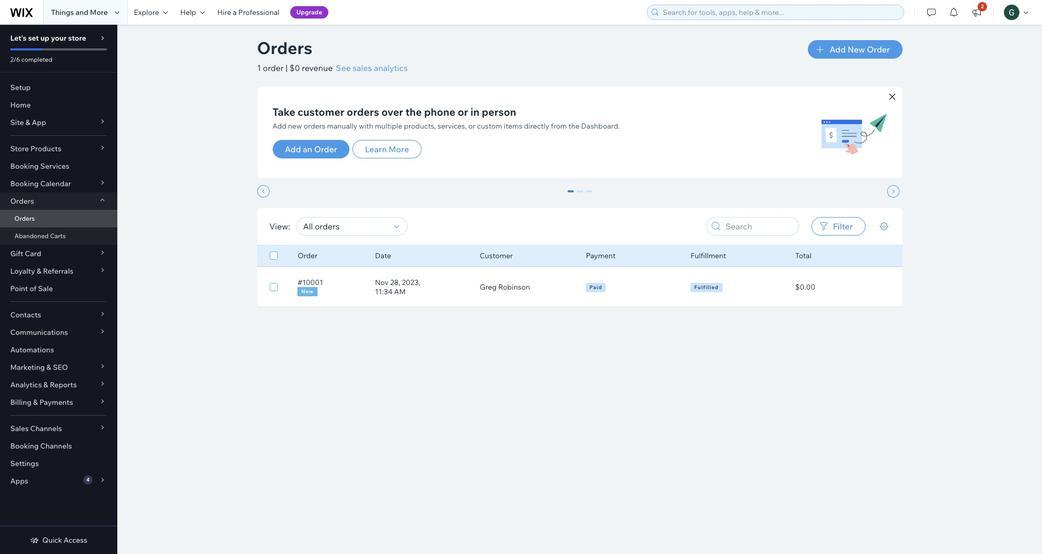 Task type: locate. For each thing, give the bounding box(es) containing it.
an
[[303, 144, 312, 154]]

1 vertical spatial new
[[301, 288, 314, 295]]

multiple
[[375, 122, 402, 131]]

home link
[[0, 96, 117, 114]]

0 vertical spatial 1
[[257, 63, 261, 73]]

point of sale link
[[0, 280, 117, 298]]

order inside button
[[867, 44, 890, 55]]

0 vertical spatial new
[[848, 44, 866, 55]]

payment
[[586, 251, 616, 261]]

Search for tools, apps, help & more... field
[[660, 5, 901, 20]]

completed
[[21, 56, 52, 63]]

#10001 new
[[298, 278, 323, 295]]

28,
[[390, 278, 400, 287]]

new
[[288, 122, 302, 131]]

nov
[[375, 278, 389, 287]]

gift card
[[10, 249, 41, 258]]

1 horizontal spatial or
[[469, 122, 476, 131]]

abandoned
[[14, 232, 49, 240]]

Search field
[[723, 218, 796, 235]]

upgrade button
[[290, 6, 329, 19]]

booking up settings
[[10, 442, 39, 451]]

abandoned carts link
[[0, 228, 117, 245]]

1 booking from the top
[[10, 162, 39, 171]]

booking channels
[[10, 442, 72, 451]]

3 booking from the top
[[10, 442, 39, 451]]

& right 'site'
[[25, 118, 30, 127]]

& left 'seo'
[[46, 363, 51, 372]]

orders 1 order | $0 revenue see sales analytics
[[257, 38, 408, 73]]

1 vertical spatial or
[[469, 122, 476, 131]]

0 horizontal spatial 1
[[257, 63, 261, 73]]

1 vertical spatial channels
[[40, 442, 72, 451]]

greg robinson link
[[480, 283, 574, 292]]

booking inside popup button
[[10, 179, 39, 188]]

more right learn in the top of the page
[[389, 144, 409, 154]]

0 horizontal spatial 2
[[587, 190, 591, 200]]

1 horizontal spatial new
[[848, 44, 866, 55]]

1 horizontal spatial 1
[[578, 190, 582, 200]]

let's
[[10, 33, 27, 43]]

1 vertical spatial booking
[[10, 179, 39, 188]]

paid
[[590, 284, 603, 291]]

new inside button
[[848, 44, 866, 55]]

2 vertical spatial order
[[298, 251, 318, 261]]

directly
[[524, 122, 549, 131]]

orders inside the orders 1 order | $0 revenue see sales analytics
[[257, 38, 313, 58]]

& for loyalty
[[37, 267, 41, 276]]

the up products,
[[406, 106, 422, 118]]

hire a professional
[[217, 8, 280, 17]]

1 vertical spatial the
[[569, 122, 580, 131]]

0 vertical spatial orders
[[347, 106, 379, 118]]

1
[[257, 63, 261, 73], [578, 190, 582, 200]]

add inside add an order link
[[285, 144, 301, 154]]

contacts
[[10, 310, 41, 320]]

& inside dropdown button
[[37, 267, 41, 276]]

0 vertical spatial order
[[867, 44, 890, 55]]

carts
[[50, 232, 66, 240]]

set
[[28, 33, 39, 43]]

manually
[[327, 122, 357, 131]]

1 vertical spatial add
[[273, 122, 287, 131]]

orders up with
[[347, 106, 379, 118]]

1 vertical spatial orders
[[10, 197, 34, 206]]

orders
[[257, 38, 313, 58], [10, 197, 34, 206], [14, 215, 35, 222]]

1 horizontal spatial more
[[389, 144, 409, 154]]

2 vertical spatial booking
[[10, 442, 39, 451]]

orders for orders link
[[14, 215, 35, 222]]

greg robinson
[[480, 283, 530, 292]]

orders down 'customer'
[[304, 122, 326, 131]]

booking for booking calendar
[[10, 179, 39, 188]]

robinson
[[498, 283, 530, 292]]

or down in
[[469, 122, 476, 131]]

1 right the 0
[[578, 190, 582, 200]]

or left in
[[458, 106, 468, 118]]

add inside add new order button
[[830, 44, 846, 55]]

channels inside popup button
[[30, 424, 62, 434]]

billing
[[10, 398, 31, 407]]

communications button
[[0, 324, 117, 341]]

loyalty & referrals button
[[0, 263, 117, 280]]

marketing & seo button
[[0, 359, 117, 376]]

new for #10001
[[301, 288, 314, 295]]

1 horizontal spatial 2
[[981, 3, 984, 10]]

None checkbox
[[270, 250, 278, 262], [270, 281, 278, 293], [270, 250, 278, 262], [270, 281, 278, 293]]

channels
[[30, 424, 62, 434], [40, 442, 72, 451]]

1 horizontal spatial the
[[569, 122, 580, 131]]

booking down store
[[10, 162, 39, 171]]

analytics
[[374, 63, 408, 73]]

1 vertical spatial more
[[389, 144, 409, 154]]

referrals
[[43, 267, 73, 276]]

add
[[830, 44, 846, 55], [273, 122, 287, 131], [285, 144, 301, 154]]

& inside dropdown button
[[43, 380, 48, 390]]

channels up booking channels
[[30, 424, 62, 434]]

0 vertical spatial booking
[[10, 162, 39, 171]]

the right from
[[569, 122, 580, 131]]

channels down the sales channels popup button
[[40, 442, 72, 451]]

take
[[273, 106, 295, 118]]

&
[[25, 118, 30, 127], [37, 267, 41, 276], [46, 363, 51, 372], [43, 380, 48, 390], [33, 398, 38, 407]]

revenue
[[302, 63, 333, 73]]

& right billing
[[33, 398, 38, 407]]

2 booking from the top
[[10, 179, 39, 188]]

site & app
[[10, 118, 46, 127]]

1 vertical spatial 1
[[578, 190, 582, 200]]

sale
[[38, 284, 53, 293]]

booking channels link
[[0, 438, 117, 455]]

orders up abandoned
[[14, 215, 35, 222]]

orders for orders popup button
[[10, 197, 34, 206]]

more
[[90, 8, 108, 17], [389, 144, 409, 154]]

new inside #10001 new
[[301, 288, 314, 295]]

1 left order
[[257, 63, 261, 73]]

booking for booking channels
[[10, 442, 39, 451]]

new
[[848, 44, 866, 55], [301, 288, 314, 295]]

fulfilled link
[[691, 282, 783, 292]]

2 vertical spatial add
[[285, 144, 301, 154]]

take customer orders over the phone or in person image
[[820, 99, 887, 166]]

orders down "booking calendar"
[[10, 197, 34, 206]]

0 vertical spatial more
[[90, 8, 108, 17]]

|
[[286, 63, 288, 73]]

2 button
[[966, 0, 989, 25]]

items
[[504, 122, 523, 131]]

things
[[51, 8, 74, 17]]

0 vertical spatial add
[[830, 44, 846, 55]]

0 vertical spatial 2
[[981, 3, 984, 10]]

0 horizontal spatial the
[[406, 106, 422, 118]]

1 inside the orders 1 order | $0 revenue see sales analytics
[[257, 63, 261, 73]]

0 vertical spatial or
[[458, 106, 468, 118]]

store products button
[[0, 140, 117, 158]]

billing & payments
[[10, 398, 73, 407]]

& left reports
[[43, 380, 48, 390]]

1 vertical spatial orders
[[304, 122, 326, 131]]

analytics & reports
[[10, 380, 77, 390]]

point of sale
[[10, 284, 53, 293]]

custom
[[477, 122, 502, 131]]

2 vertical spatial orders
[[14, 215, 35, 222]]

sales channels
[[10, 424, 62, 434]]

1 vertical spatial order
[[314, 144, 337, 154]]

0 horizontal spatial new
[[301, 288, 314, 295]]

0
[[569, 190, 573, 200]]

& for billing
[[33, 398, 38, 407]]

more right and at the top of page
[[90, 8, 108, 17]]

& right loyalty
[[37, 267, 41, 276]]

add new order button
[[808, 40, 903, 59]]

orders inside popup button
[[10, 197, 34, 206]]

learn more link
[[353, 140, 422, 159]]

booking down booking services
[[10, 179, 39, 188]]

gift
[[10, 249, 23, 258]]

0 vertical spatial orders
[[257, 38, 313, 58]]

add for add new order
[[830, 44, 846, 55]]

1 vertical spatial 2
[[587, 190, 591, 200]]

payments
[[39, 398, 73, 407]]

new for add
[[848, 44, 866, 55]]

0 vertical spatial channels
[[30, 424, 62, 434]]

nov 28, 2023, 11:34 am
[[375, 278, 420, 297]]

analytics & reports button
[[0, 376, 117, 394]]

the
[[406, 106, 422, 118], [569, 122, 580, 131]]

automations
[[10, 345, 54, 355]]

reports
[[50, 380, 77, 390]]

orders up |
[[257, 38, 313, 58]]

0 horizontal spatial or
[[458, 106, 468, 118]]



Task type: describe. For each thing, give the bounding box(es) containing it.
quick access
[[42, 536, 87, 545]]

services
[[40, 162, 69, 171]]

filter
[[833, 221, 853, 232]]

quick access button
[[30, 536, 87, 545]]

phone
[[424, 106, 456, 118]]

fulfilled
[[694, 284, 719, 291]]

booking for booking services
[[10, 162, 39, 171]]

$0.00
[[796, 283, 816, 292]]

hire
[[217, 8, 231, 17]]

let's set up your store
[[10, 33, 86, 43]]

channels for sales channels
[[30, 424, 62, 434]]

sidebar element
[[0, 25, 117, 554]]

point
[[10, 284, 28, 293]]

from
[[551, 122, 567, 131]]

settings link
[[0, 455, 117, 473]]

2 inside 2 button
[[981, 3, 984, 10]]

access
[[64, 536, 87, 545]]

0 1 2
[[569, 190, 591, 200]]

of
[[30, 284, 36, 293]]

add inside 'take customer orders over the phone or in person add new orders manually with multiple products, services, or custom items directly from the dashboard.'
[[273, 122, 287, 131]]

loyalty & referrals
[[10, 267, 73, 276]]

hire a professional link
[[211, 0, 286, 25]]

add an order
[[285, 144, 337, 154]]

learn
[[365, 144, 387, 154]]

communications
[[10, 328, 68, 337]]

4
[[86, 477, 90, 483]]

#10001
[[298, 278, 323, 287]]

booking services
[[10, 162, 69, 171]]

sales
[[10, 424, 29, 434]]

& for site
[[25, 118, 30, 127]]

take customer orders over the phone or in person add new orders manually with multiple products, services, or custom items directly from the dashboard.
[[273, 106, 620, 131]]

Unsaved view field
[[300, 218, 391, 235]]

site
[[10, 118, 24, 127]]

channels for booking channels
[[40, 442, 72, 451]]

11:34
[[375, 287, 393, 297]]

customer
[[480, 251, 513, 261]]

am
[[394, 287, 406, 297]]

booking calendar
[[10, 179, 71, 188]]

0 vertical spatial the
[[406, 106, 422, 118]]

help button
[[174, 0, 211, 25]]

$0
[[290, 63, 300, 73]]

quick
[[42, 536, 62, 545]]

store
[[10, 144, 29, 153]]

1 for 0
[[578, 190, 582, 200]]

booking calendar button
[[0, 175, 117, 193]]

0 horizontal spatial orders
[[304, 122, 326, 131]]

services,
[[438, 122, 467, 131]]

& for marketing
[[46, 363, 51, 372]]

2/6 completed
[[10, 56, 52, 63]]

add an order link
[[273, 140, 350, 159]]

with
[[359, 122, 373, 131]]

1 for orders
[[257, 63, 261, 73]]

setup link
[[0, 79, 117, 96]]

orders button
[[0, 193, 117, 210]]

store
[[68, 33, 86, 43]]

apps
[[10, 477, 28, 486]]

person
[[482, 106, 517, 118]]

see
[[336, 63, 351, 73]]

order for add new order
[[867, 44, 890, 55]]

gift card button
[[0, 245, 117, 263]]

calendar
[[40, 179, 71, 188]]

add new order
[[830, 44, 890, 55]]

loyalty
[[10, 267, 35, 276]]

nov 28, 2023, 11:34 am link
[[375, 278, 468, 297]]

1 horizontal spatial orders
[[347, 106, 379, 118]]

store products
[[10, 144, 61, 153]]

customer
[[298, 106, 345, 118]]

sales channels button
[[0, 420, 117, 438]]

booking services link
[[0, 158, 117, 175]]

paid link
[[586, 282, 679, 292]]

order for add an order
[[314, 144, 337, 154]]

analytics
[[10, 380, 42, 390]]

0 horizontal spatial more
[[90, 8, 108, 17]]

help
[[180, 8, 196, 17]]

billing & payments button
[[0, 394, 117, 411]]

professional
[[238, 8, 280, 17]]

seo
[[53, 363, 68, 372]]

your
[[51, 33, 67, 43]]

card
[[25, 249, 41, 258]]

and
[[76, 8, 88, 17]]

a
[[233, 8, 237, 17]]

over
[[382, 106, 403, 118]]

greg
[[480, 283, 497, 292]]

fulfillment
[[691, 251, 727, 261]]

automations link
[[0, 341, 117, 359]]

total
[[796, 251, 812, 261]]

& for analytics
[[43, 380, 48, 390]]

view:
[[270, 221, 290, 232]]

setup
[[10, 83, 31, 92]]

marketing & seo
[[10, 363, 68, 372]]

add for add an order
[[285, 144, 301, 154]]

settings
[[10, 459, 39, 469]]

in
[[471, 106, 480, 118]]

order
[[263, 63, 284, 73]]



Task type: vqa. For each thing, say whether or not it's contained in the screenshot.
seamless
no



